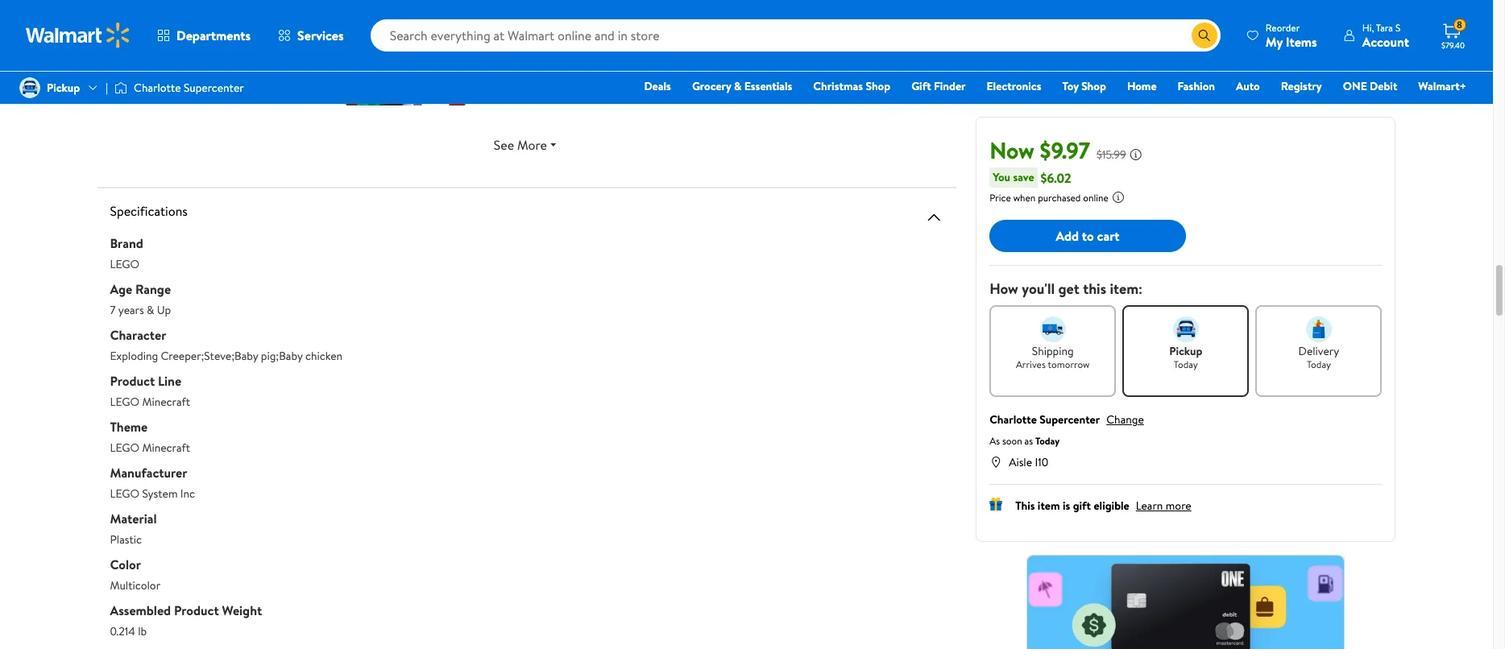 Task type: describe. For each thing, give the bounding box(es) containing it.
brand lego age range 7 years & up character exploding creeper;steve;baby pig;baby chicken product line lego minecraft theme lego minecraft manufacturer lego system inc material plastic color multicolor assembled product weight 0.214 lb
[[110, 234, 342, 639]]

$9.97
[[1040, 135, 1090, 166]]

items
[[1286, 33, 1317, 50]]

shipping
[[1032, 343, 1074, 359]]

0.214
[[110, 623, 135, 639]]

exploding
[[110, 348, 158, 364]]

today for delivery
[[1307, 358, 1331, 371]]

gifting made easy image
[[990, 498, 1002, 511]]

you'll
[[1022, 279, 1055, 299]]

account
[[1362, 33, 1409, 50]]

creeper;steve;baby
[[161, 348, 258, 364]]

4 lego from the top
[[110, 485, 139, 502]]

specifications
[[110, 202, 188, 220]]

grocery & essentials
[[692, 78, 792, 94]]

delivery today
[[1298, 343, 1339, 371]]

how
[[990, 279, 1018, 299]]

change
[[1106, 412, 1144, 428]]

registry
[[1281, 78, 1322, 94]]

intent image for pickup image
[[1173, 317, 1199, 342]]

now $9.97
[[990, 135, 1090, 166]]

walmart+ link
[[1411, 77, 1474, 95]]

you
[[993, 169, 1010, 185]]

2 minecraft from the top
[[142, 440, 190, 456]]

line
[[158, 372, 181, 390]]

Search search field
[[370, 19, 1221, 52]]

legal information image
[[1112, 191, 1125, 204]]

material
[[110, 510, 157, 527]]

pickup today
[[1169, 343, 1202, 371]]

gift
[[1073, 498, 1091, 514]]

add
[[1056, 227, 1079, 245]]

supercenter for charlotte supercenter change as soon as today
[[1040, 412, 1100, 428]]

up
[[157, 302, 171, 318]]

electronics link
[[979, 77, 1049, 95]]

purchased
[[1038, 191, 1081, 205]]

electronics
[[987, 78, 1041, 94]]

search icon image
[[1198, 29, 1211, 42]]

charlotte supercenter
[[134, 80, 244, 96]]

reorder
[[1266, 21, 1300, 34]]

i10
[[1035, 454, 1048, 471]]

gift finder link
[[904, 77, 973, 95]]

age
[[110, 280, 132, 298]]

3 lego from the top
[[110, 440, 139, 456]]

 image for pickup
[[19, 77, 40, 98]]

hi,
[[1362, 21, 1374, 34]]

intent image for delivery image
[[1306, 317, 1332, 342]]

soon
[[1002, 434, 1022, 448]]

weight
[[222, 601, 262, 619]]

aisle
[[1009, 454, 1032, 471]]

change button
[[1106, 412, 1144, 428]]

auto
[[1236, 78, 1260, 94]]

christmas shop
[[813, 78, 890, 94]]

more
[[1166, 498, 1191, 514]]

charlotte for charlotte supercenter change as soon as today
[[990, 412, 1037, 428]]

Walmart Site-Wide search field
[[370, 19, 1221, 52]]

|
[[106, 80, 108, 96]]

gift
[[911, 78, 931, 94]]

aisle i10
[[1009, 454, 1048, 471]]

add to cart button
[[990, 220, 1186, 252]]

& inside brand lego age range 7 years & up character exploding creeper;steve;baby pig;baby chicken product line lego minecraft theme lego minecraft manufacturer lego system inc material plastic color multicolor assembled product weight 0.214 lb
[[147, 302, 154, 318]]

gift finder
[[911, 78, 966, 94]]

home
[[1127, 78, 1157, 94]]

fashion link
[[1170, 77, 1222, 95]]

services
[[297, 27, 344, 44]]

now
[[990, 135, 1034, 166]]

learn
[[1136, 498, 1163, 514]]

this
[[1015, 498, 1035, 514]]

today inside charlotte supercenter change as soon as today
[[1035, 434, 1060, 448]]

color
[[110, 556, 141, 573]]

1 vertical spatial product
[[174, 601, 219, 619]]

finder
[[934, 78, 966, 94]]

multicolor
[[110, 577, 160, 593]]

one
[[1343, 78, 1367, 94]]

8
[[1457, 18, 1462, 32]]

lb
[[138, 623, 147, 639]]

this item is gift eligible learn more
[[1015, 498, 1191, 514]]

this
[[1083, 279, 1106, 299]]

my
[[1266, 33, 1283, 50]]

get
[[1058, 279, 1080, 299]]

learn more about strikethrough prices image
[[1129, 148, 1142, 161]]

s
[[1395, 21, 1401, 34]]

to
[[1082, 227, 1094, 245]]

theme
[[110, 418, 148, 435]]

grocery
[[692, 78, 731, 94]]

essentials
[[744, 78, 792, 94]]



Task type: vqa. For each thing, say whether or not it's contained in the screenshot.
All of Walmart+, 50% off!
no



Task type: locate. For each thing, give the bounding box(es) containing it.
1 shop from the left
[[866, 78, 890, 94]]

1 horizontal spatial charlotte
[[990, 412, 1037, 428]]

0 horizontal spatial product
[[110, 372, 155, 390]]

1 vertical spatial pickup
[[1169, 343, 1202, 359]]

2 lego from the top
[[110, 394, 139, 410]]

price when purchased online
[[990, 191, 1109, 205]]

today down 'intent image for pickup'
[[1174, 358, 1198, 371]]

item
[[1038, 498, 1060, 514]]

today inside the delivery today
[[1307, 358, 1331, 371]]

supercenter up i10
[[1040, 412, 1100, 428]]

as
[[990, 434, 1000, 448]]

0 horizontal spatial  image
[[19, 77, 40, 98]]

shop for toy shop
[[1081, 78, 1106, 94]]

today
[[1174, 358, 1198, 371], [1307, 358, 1331, 371], [1035, 434, 1060, 448]]

pickup for pickup
[[47, 80, 80, 96]]

1 horizontal spatial today
[[1174, 358, 1198, 371]]

pickup left the |
[[47, 80, 80, 96]]

arrives
[[1016, 358, 1046, 371]]

product down exploding
[[110, 372, 155, 390]]

delivery
[[1298, 343, 1339, 359]]

charlotte
[[134, 80, 181, 96], [990, 412, 1037, 428]]

pickup down 'intent image for pickup'
[[1169, 343, 1202, 359]]

cart
[[1097, 227, 1120, 245]]

charlotte up soon
[[990, 412, 1037, 428]]

0 vertical spatial charlotte
[[134, 80, 181, 96]]

toy shop
[[1062, 78, 1106, 94]]

0 horizontal spatial &
[[147, 302, 154, 318]]

shop right the toy
[[1081, 78, 1106, 94]]

&
[[734, 78, 742, 94], [147, 302, 154, 318]]

deals
[[644, 78, 671, 94]]

eligible
[[1094, 498, 1129, 514]]

fashion
[[1178, 78, 1215, 94]]

$6.02
[[1041, 169, 1071, 187]]

toy shop link
[[1055, 77, 1113, 95]]

pig;baby
[[261, 348, 303, 364]]

shop right christmas
[[866, 78, 890, 94]]

home link
[[1120, 77, 1164, 95]]

walmart+
[[1418, 78, 1466, 94]]

intent image for shipping image
[[1040, 317, 1066, 342]]

inc
[[180, 485, 195, 502]]

online
[[1083, 191, 1109, 205]]

1 vertical spatial charlotte
[[990, 412, 1037, 428]]

minecraft
[[142, 394, 190, 410], [142, 440, 190, 456]]

& right grocery
[[734, 78, 742, 94]]

shop inside toy shop link
[[1081, 78, 1106, 94]]

0 vertical spatial minecraft
[[142, 394, 190, 410]]

more
[[517, 136, 547, 153]]

charlotte for charlotte supercenter
[[134, 80, 181, 96]]

how you'll get this item:
[[990, 279, 1143, 299]]

pickup
[[47, 80, 80, 96], [1169, 343, 1202, 359]]

2 horizontal spatial today
[[1307, 358, 1331, 371]]

1 vertical spatial minecraft
[[142, 440, 190, 456]]

learn more button
[[1136, 498, 1191, 514]]

see more button
[[110, 129, 944, 161]]

supercenter for charlotte supercenter
[[184, 80, 244, 96]]

0 horizontal spatial today
[[1035, 434, 1060, 448]]

tomorrow
[[1048, 358, 1090, 371]]

assembled
[[110, 601, 171, 619]]

today for pickup
[[1174, 358, 1198, 371]]

manufacturer
[[110, 464, 187, 481]]

brand
[[110, 234, 143, 252]]

chicken
[[305, 348, 342, 364]]

 image
[[19, 77, 40, 98], [114, 80, 127, 96]]

supercenter inside charlotte supercenter change as soon as today
[[1040, 412, 1100, 428]]

product left the weight
[[174, 601, 219, 619]]

1 vertical spatial supercenter
[[1040, 412, 1100, 428]]

today inside pickup today
[[1174, 358, 1198, 371]]

lego down brand on the top left of page
[[110, 256, 139, 272]]

see more
[[494, 136, 547, 153]]

add to cart
[[1056, 227, 1120, 245]]

charlotte right the |
[[134, 80, 181, 96]]

0 horizontal spatial supercenter
[[184, 80, 244, 96]]

0 vertical spatial pickup
[[47, 80, 80, 96]]

item:
[[1110, 279, 1143, 299]]

price
[[990, 191, 1011, 205]]

1 lego from the top
[[110, 256, 139, 272]]

0 vertical spatial &
[[734, 78, 742, 94]]

departments
[[176, 27, 251, 44]]

save
[[1013, 169, 1034, 185]]

1 horizontal spatial supercenter
[[1040, 412, 1100, 428]]

 image for charlotte supercenter
[[114, 80, 127, 96]]

specifications image
[[924, 207, 944, 227]]

shop
[[866, 78, 890, 94], [1081, 78, 1106, 94]]

1 horizontal spatial  image
[[114, 80, 127, 96]]

years
[[118, 302, 144, 318]]

0 horizontal spatial pickup
[[47, 80, 80, 96]]

one debit link
[[1336, 77, 1405, 95]]

debit
[[1370, 78, 1397, 94]]

shipping arrives tomorrow
[[1016, 343, 1090, 371]]

system
[[142, 485, 178, 502]]

as
[[1025, 434, 1033, 448]]

minecraft down line
[[142, 394, 190, 410]]

1 horizontal spatial &
[[734, 78, 742, 94]]

departments button
[[143, 16, 264, 55]]

shop inside christmas shop link
[[866, 78, 890, 94]]

$79.40
[[1441, 39, 1465, 51]]

tara
[[1376, 21, 1393, 34]]

1 minecraft from the top
[[142, 394, 190, 410]]

0 vertical spatial supercenter
[[184, 80, 244, 96]]

reorder my items
[[1266, 21, 1317, 50]]

1 vertical spatial &
[[147, 302, 154, 318]]

hi, tara s account
[[1362, 21, 1409, 50]]

services button
[[264, 16, 357, 55]]

1 horizontal spatial shop
[[1081, 78, 1106, 94]]

7
[[110, 302, 116, 318]]

lego up theme
[[110, 394, 139, 410]]

& left up
[[147, 302, 154, 318]]

 image down walmart image
[[19, 77, 40, 98]]

0 vertical spatial product
[[110, 372, 155, 390]]

deals link
[[637, 77, 678, 95]]

lego down theme
[[110, 440, 139, 456]]

minecraft up manufacturer on the bottom left of page
[[142, 440, 190, 456]]

1 horizontal spatial pickup
[[1169, 343, 1202, 359]]

character
[[110, 326, 166, 344]]

christmas shop link
[[806, 77, 898, 95]]

auto link
[[1229, 77, 1267, 95]]

you save $6.02
[[993, 169, 1071, 187]]

today right as
[[1035, 434, 1060, 448]]

pickup for pickup today
[[1169, 343, 1202, 359]]

shop for christmas shop
[[866, 78, 890, 94]]

charlotte inside charlotte supercenter change as soon as today
[[990, 412, 1037, 428]]

today down intent image for delivery
[[1307, 358, 1331, 371]]

when
[[1013, 191, 1036, 205]]

is
[[1063, 498, 1070, 514]]

0 horizontal spatial charlotte
[[134, 80, 181, 96]]

charlotte supercenter change as soon as today
[[990, 412, 1144, 448]]

1 horizontal spatial product
[[174, 601, 219, 619]]

walmart image
[[26, 23, 131, 48]]

2 shop from the left
[[1081, 78, 1106, 94]]

one debit
[[1343, 78, 1397, 94]]

product
[[110, 372, 155, 390], [174, 601, 219, 619]]

8 $79.40
[[1441, 18, 1465, 51]]

0 horizontal spatial shop
[[866, 78, 890, 94]]

range
[[135, 280, 171, 298]]

lego up material
[[110, 485, 139, 502]]

 image right the |
[[114, 80, 127, 96]]

supercenter down departments
[[184, 80, 244, 96]]

registry link
[[1274, 77, 1329, 95]]



